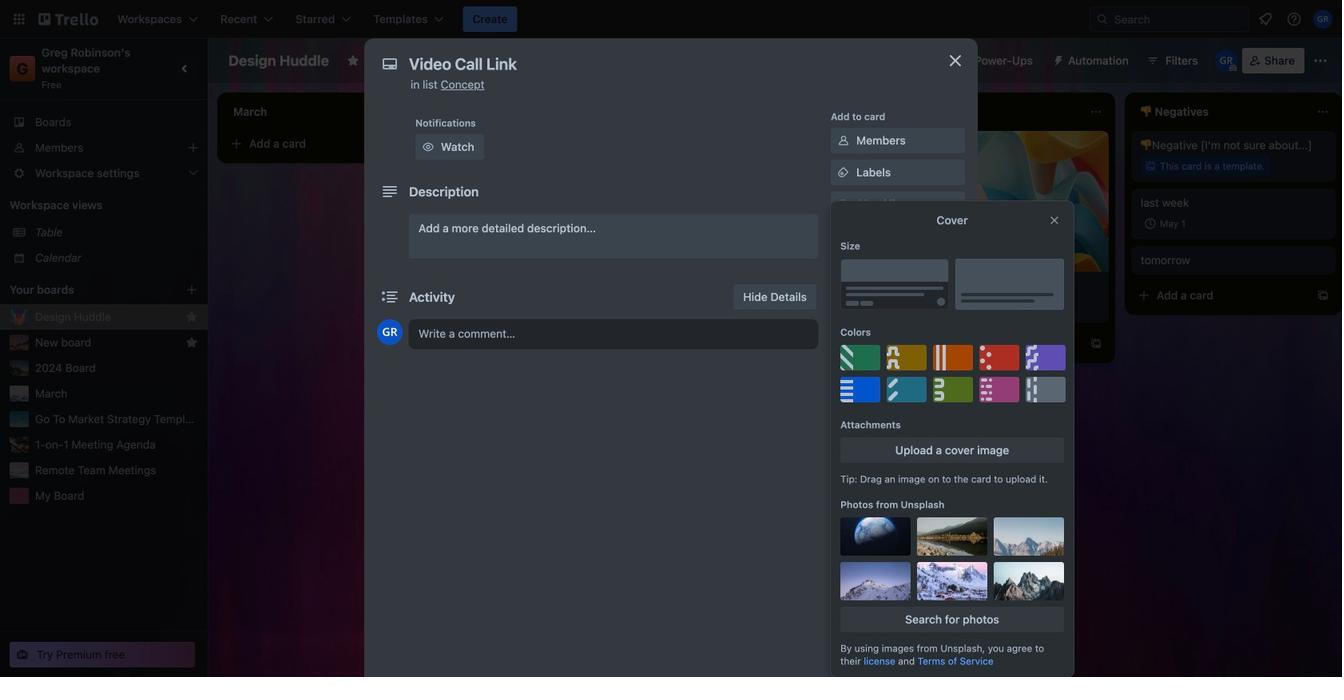 Task type: describe. For each thing, give the bounding box(es) containing it.
1 vertical spatial create from template… image
[[1317, 289, 1330, 302]]

greg robinson (gregrobinson96) image
[[1216, 50, 1238, 72]]

Search field
[[1110, 8, 1249, 30]]

0 notifications image
[[1257, 10, 1276, 29]]

greg robinson (gregrobinson96) image inside the primary element
[[1314, 10, 1333, 29]]

2 starred icon image from the top
[[185, 337, 198, 349]]

1 vertical spatial greg robinson (gregrobinson96) image
[[377, 320, 403, 345]]

board image
[[516, 54, 529, 66]]

your boards with 8 items element
[[10, 281, 161, 300]]

1 starred icon image from the top
[[185, 311, 198, 324]]



Task type: vqa. For each thing, say whether or not it's contained in the screenshot.
the top "Workspace"
no



Task type: locate. For each thing, give the bounding box(es) containing it.
0 vertical spatial create from template… image
[[863, 280, 876, 293]]

close dialog image
[[946, 51, 966, 70]]

1 horizontal spatial create from template… image
[[1317, 289, 1330, 302]]

0 horizontal spatial greg robinson (gregrobinson96) image
[[377, 320, 403, 345]]

0 vertical spatial create from template… image
[[409, 137, 422, 150]]

1 vertical spatial starred icon image
[[185, 337, 198, 349]]

None checkbox
[[1142, 214, 1191, 233]]

star or unstar board image
[[347, 54, 360, 67]]

sm image
[[836, 133, 852, 149], [420, 139, 436, 155], [836, 518, 852, 534], [836, 550, 852, 566]]

0 horizontal spatial create from template… image
[[409, 137, 422, 150]]

Board name text field
[[221, 48, 337, 74]]

create from template… image
[[409, 137, 422, 150], [1317, 289, 1330, 302]]

0 vertical spatial starred icon image
[[185, 311, 198, 324]]

None text field
[[401, 50, 929, 78]]

0 horizontal spatial create from template… image
[[636, 315, 649, 328]]

show menu image
[[1313, 53, 1329, 69]]

1 vertical spatial create from template… image
[[636, 315, 649, 328]]

0 vertical spatial greg robinson (gregrobinson96) image
[[1314, 10, 1333, 29]]

1 horizontal spatial greg robinson (gregrobinson96) image
[[1314, 10, 1333, 29]]

search image
[[1097, 13, 1110, 26]]

add board image
[[185, 284, 198, 297]]

1 horizontal spatial create from template… image
[[863, 280, 876, 293]]

2 horizontal spatial create from template… image
[[1090, 338, 1103, 351]]

open information menu image
[[1287, 11, 1303, 27]]

create from template… image
[[863, 280, 876, 293], [636, 315, 649, 328], [1090, 338, 1103, 351]]

starred icon image
[[185, 311, 198, 324], [185, 337, 198, 349]]

2 vertical spatial create from template… image
[[1090, 338, 1103, 351]]

primary element
[[0, 0, 1343, 38]]

greg robinson (gregrobinson96) image
[[1314, 10, 1333, 29], [377, 320, 403, 345]]

Write a comment text field
[[409, 320, 819, 349]]

sm image
[[1046, 48, 1069, 70], [836, 165, 852, 181], [836, 293, 852, 309], [836, 582, 852, 598], [836, 621, 852, 637]]



